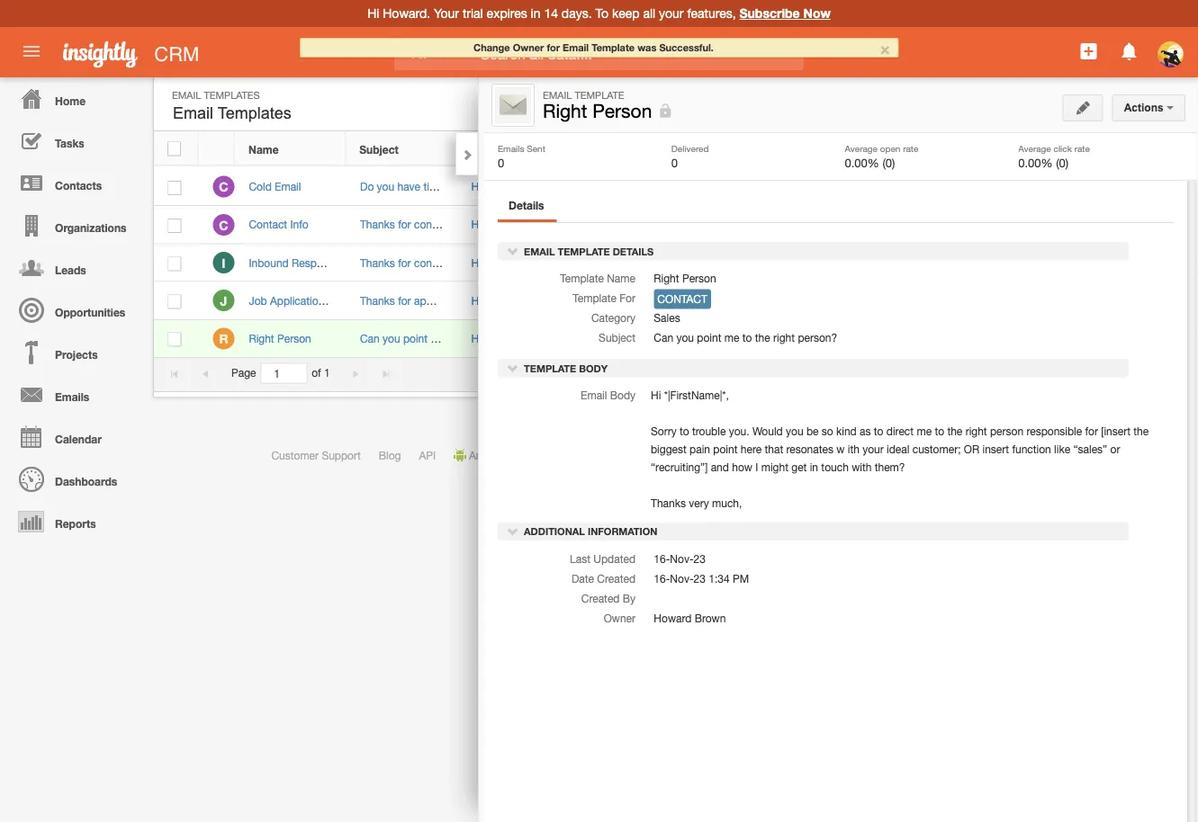Task type: describe. For each thing, give the bounding box(es) containing it.
general
[[586, 219, 623, 231]]

howard brown link for thanks for contacting us.
[[471, 256, 543, 269]]

14
[[544, 6, 558, 21]]

sales down contact
[[654, 312, 680, 325]]

email inside c row
[[275, 181, 301, 193]]

0 vertical spatial date
[[1006, 143, 1031, 156]]

0 vertical spatial your
[[659, 6, 684, 21]]

created by
[[581, 592, 636, 605]]

[insert
[[1101, 425, 1131, 438]]

iphone
[[641, 449, 675, 462]]

0% for thanks for contacting us.
[[832, 257, 848, 269]]

pm for thanks for contacting us.
[[1043, 256, 1059, 269]]

point down contact
[[697, 332, 722, 344]]

cold
[[249, 181, 272, 193]]

right person inside r row
[[249, 332, 311, 345]]

iphone app link
[[626, 449, 698, 462]]

email templates button
[[168, 100, 296, 127]]

2 vertical spatial owner
[[604, 612, 636, 625]]

16-nov-23 1:34 pm for do you have time to connect?
[[964, 181, 1059, 193]]

do you have time to connect? link
[[360, 181, 505, 193]]

for for thanks for connecting howard brown
[[398, 218, 411, 231]]

thanks for contacting us. link
[[360, 256, 483, 269]]

template left actions
[[1076, 97, 1123, 109]]

android app
[[469, 449, 530, 462]]

template body
[[521, 363, 608, 374]]

organizations
[[55, 221, 126, 234]]

2 horizontal spatial person
[[682, 272, 716, 285]]

calendar link
[[5, 416, 144, 458]]

brown up details link
[[512, 181, 543, 193]]

created date
[[962, 143, 1031, 156]]

applying...
[[414, 294, 464, 307]]

opportunities link
[[5, 289, 144, 331]]

1 horizontal spatial can
[[654, 332, 674, 344]]

hiring cell
[[569, 282, 704, 320]]

you down contact
[[677, 332, 694, 344]]

all link
[[394, 38, 449, 71]]

23 for do you have time to connect?
[[1004, 181, 1016, 193]]

much,
[[712, 497, 742, 510]]

nov- for thanks for contacting us.
[[980, 256, 1004, 269]]

lead cell
[[704, 168, 815, 206]]

the inside r row
[[461, 332, 477, 345]]

change owner for email template was successful.
[[474, 42, 714, 54]]

brown inside i row
[[512, 256, 543, 269]]

1 horizontal spatial subject
[[599, 332, 636, 344]]

all
[[643, 6, 656, 21]]

0% for can you point me to the right person?
[[832, 333, 848, 345]]

connecting
[[414, 218, 468, 231]]

terms of service link
[[716, 449, 796, 462]]

1 field
[[261, 364, 306, 383]]

howard brown link for thanks for applying...
[[471, 294, 543, 307]]

row group containing c
[[154, 168, 1152, 358]]

actions button
[[1112, 95, 1186, 122]]

android
[[469, 449, 507, 462]]

template up template name
[[558, 246, 610, 258]]

0 horizontal spatial date
[[572, 573, 594, 585]]

average for average click rate 0.00% (0)
[[1018, 143, 1051, 153]]

for down '14' on the top left of page
[[547, 42, 560, 54]]

1 vertical spatial created
[[597, 573, 636, 585]]

have
[[397, 181, 420, 193]]

information
[[588, 526, 658, 538]]

keep
[[612, 6, 640, 21]]

hiring
[[586, 295, 614, 307]]

reports
[[55, 518, 96, 530]]

2 16-nov-23 1:34 pm cell from the top
[[950, 206, 1107, 244]]

pm for thanks for connecting
[[1043, 218, 1059, 231]]

ith
[[848, 443, 860, 456]]

2 0% from the top
[[832, 219, 848, 231]]

average click rate 0.00% (0)
[[1018, 143, 1090, 170]]

api link
[[419, 449, 436, 462]]

point inside r row
[[403, 332, 428, 345]]

howard brown down "16-nov-23" on the bottom
[[654, 612, 726, 625]]

1:34 for thanks for connecting
[[1019, 218, 1040, 231]]

addendum
[[982, 449, 1035, 462]]

change
[[474, 42, 510, 54]]

1 horizontal spatial can you point me to the right person?
[[654, 332, 837, 344]]

was
[[638, 42, 657, 54]]

last updated
[[570, 553, 636, 565]]

0% for do you have time to connect?
[[832, 181, 848, 193]]

emails for emails sent 0
[[498, 143, 524, 153]]

that
[[765, 443, 783, 456]]

contact cell for r
[[704, 320, 815, 358]]

kind
[[836, 425, 857, 438]]

dashboards link
[[5, 458, 144, 501]]

additional information
[[521, 526, 658, 538]]

application
[[270, 294, 324, 307]]

0% cell for can you point me to the right person?
[[815, 320, 950, 358]]

crm
[[154, 42, 199, 65]]

chevron down image
[[507, 525, 519, 538]]

-
[[1072, 367, 1077, 380]]

iphone app
[[641, 449, 698, 462]]

sent
[[527, 143, 545, 153]]

blog link
[[379, 449, 401, 462]]

pm for do you have time to connect?
[[1043, 181, 1059, 193]]

cold email link
[[249, 181, 310, 193]]

home
[[55, 95, 86, 107]]

or
[[964, 443, 980, 456]]

howard down "16-nov-23" on the bottom
[[654, 612, 692, 625]]

me inside 'sorry to trouble you. would you be so kind as to direct me to the right person responsible for [insert the biggest pain point here that resonates w ith your ideal customer; or insert function like "sales" or "recruiting"]  and how i might get in touch with them?'
[[917, 425, 932, 438]]

1 vertical spatial details
[[613, 246, 654, 258]]

to inside r row
[[449, 332, 458, 345]]

for for thanks for applying... howard brown
[[398, 294, 411, 307]]

your inside 'sorry to trouble you. would you be so kind as to direct me to the right person responsible for [insert the biggest pain point here that resonates w ith your ideal customer; or insert function like "sales" or "recruiting"]  and how i might get in touch with them?'
[[863, 443, 884, 456]]

howard.
[[383, 6, 430, 21]]

here
[[741, 443, 762, 456]]

successful.
[[659, 42, 714, 54]]

howard brown for i
[[471, 256, 543, 269]]

general cell
[[569, 206, 704, 244]]

0 vertical spatial owner
[[513, 42, 544, 54]]

sales cell for c
[[569, 168, 704, 206]]

terms
[[716, 449, 745, 462]]

contacting
[[414, 256, 465, 269]]

or
[[1111, 443, 1120, 456]]

1 - 5 of 5 items
[[1063, 367, 1136, 380]]

items
[[1110, 367, 1136, 380]]

thanks for thanks for connecting howard brown
[[360, 218, 395, 231]]

brown down "16-nov-23" on the bottom
[[695, 612, 726, 625]]

android app link
[[454, 449, 530, 462]]

time
[[423, 181, 444, 193]]

privacy policy
[[814, 449, 881, 462]]

i row
[[154, 244, 1152, 282]]

insert
[[983, 443, 1009, 456]]

projects link
[[5, 331, 144, 374]]

sales for i
[[586, 257, 612, 269]]

rate for average click rate 0.00% (0)
[[1075, 143, 1090, 153]]

r link
[[213, 328, 234, 350]]

data
[[899, 449, 922, 462]]

function
[[1012, 443, 1051, 456]]

subject inside row
[[359, 143, 399, 156]]

right inside 'sorry to trouble you. would you be so kind as to direct me to the right person responsible for [insert the biggest pain point here that resonates w ith your ideal customer; or insert function like "sales" or "recruiting"]  and how i might get in touch with them?'
[[966, 425, 987, 438]]

brown up email template details
[[512, 218, 543, 231]]

you inside 'sorry to trouble you. would you be so kind as to direct me to the right person responsible for [insert the biggest pain point here that resonates w ith your ideal customer; or insert function like "sales" or "recruiting"]  and how i might get in touch with them?'
[[786, 425, 804, 438]]

cold email
[[249, 181, 301, 193]]

policy
[[852, 449, 881, 462]]

thanks for connecting howard brown
[[360, 218, 543, 231]]

16-nov-23 1:34 pm for thanks for contacting us.
[[964, 256, 1059, 269]]

1 vertical spatial right person
[[654, 272, 716, 285]]

0 inside emails sent 0
[[498, 156, 504, 170]]

trial
[[463, 6, 483, 21]]

reports link
[[5, 501, 144, 543]]

me inside r row
[[431, 332, 446, 345]]

direct
[[887, 425, 914, 438]]

1:34 for thanks for contacting us.
[[1019, 256, 1040, 269]]

for inside 'sorry to trouble you. would you be so kind as to direct me to the right person responsible for [insert the biggest pain point here that resonates w ith your ideal customer; or insert function like "sales" or "recruiting"]  and how i might get in touch with them?'
[[1085, 425, 1098, 438]]

for
[[620, 292, 636, 305]]

record permissions image
[[657, 100, 674, 122]]

right inside r row
[[249, 332, 274, 345]]

1:34 for do you have time to connect?
[[1019, 181, 1040, 193]]

support
[[322, 449, 361, 462]]

howard brown link for do you have time to connect?
[[471, 181, 543, 193]]

touch
[[821, 461, 849, 474]]

template left was
[[592, 42, 635, 54]]

right inside r row
[[480, 332, 501, 345]]

leads
[[55, 264, 86, 276]]

hi for hi howard. your trial expires in 14 days. to keep all your features, subscribe now
[[367, 6, 379, 21]]

nov- for do you have time to connect?
[[980, 181, 1004, 193]]

privacy
[[814, 449, 849, 462]]

0 vertical spatial templates
[[204, 89, 260, 101]]

1 horizontal spatial person
[[593, 100, 652, 122]]

can you point me to the right person? link
[[360, 332, 544, 345]]

owner inside row
[[470, 143, 504, 156]]

contacts link
[[5, 162, 144, 204]]

as
[[860, 425, 871, 438]]

actions
[[1124, 102, 1167, 114]]

16- for thanks for connecting
[[964, 218, 980, 231]]

contact info link
[[249, 218, 318, 231]]

howard down connect?
[[471, 218, 509, 231]]

subscribe now link
[[740, 6, 831, 21]]

0 vertical spatial in
[[531, 6, 541, 21]]

1 vertical spatial templates
[[218, 104, 291, 122]]

16-nov-23 1:34 pm for thanks for connecting
[[964, 218, 1059, 231]]

average for average open rate 0.00% (0)
[[845, 143, 878, 153]]

howard down chevron right image
[[471, 181, 509, 193]]

1 5 from the left
[[1080, 367, 1086, 380]]

sales cell for i
[[569, 244, 704, 282]]



Task type: locate. For each thing, give the bounding box(es) containing it.
2 1 from the left
[[1063, 367, 1069, 380]]

inbound response link
[[249, 256, 349, 269]]

1 average from the left
[[845, 143, 878, 153]]

template name
[[560, 272, 636, 285]]

1 horizontal spatial owner
[[513, 42, 544, 54]]

body
[[579, 363, 608, 374], [610, 389, 636, 402]]

date down last
[[572, 573, 594, 585]]

0.00% down open rate at the right of page
[[845, 156, 879, 170]]

16-nov-23
[[654, 553, 706, 565]]

None checkbox
[[168, 181, 181, 195], [168, 257, 181, 271], [168, 295, 181, 309], [168, 181, 181, 195], [168, 257, 181, 271], [168, 295, 181, 309]]

and
[[711, 461, 729, 474]]

template for
[[573, 292, 636, 305]]

2 c from the top
[[219, 218, 228, 233]]

0 horizontal spatial (0)
[[883, 156, 895, 170]]

sales cell up for
[[569, 244, 704, 282]]

0 horizontal spatial average
[[845, 143, 878, 153]]

contact cell up *|firstname|*,
[[704, 320, 815, 358]]

1 column header from the left
[[703, 132, 814, 166]]

4 0% cell from the top
[[815, 320, 950, 358]]

howard right contacting
[[471, 256, 509, 269]]

category
[[591, 312, 636, 325]]

c link
[[213, 176, 234, 198], [213, 214, 234, 236]]

2 vertical spatial created
[[581, 592, 620, 605]]

details down general cell
[[613, 246, 654, 258]]

howard brown inside r row
[[471, 332, 543, 345]]

brown inside j row
[[512, 294, 543, 307]]

1 vertical spatial chevron down image
[[507, 362, 519, 374]]

1 app from the left
[[510, 449, 530, 462]]

1 right 1 field
[[324, 367, 330, 380]]

new email template link
[[1007, 90, 1134, 117]]

you inside r row
[[383, 332, 400, 345]]

for inside c row
[[398, 218, 411, 231]]

4 howard brown link from the top
[[471, 294, 543, 307]]

2 average from the left
[[1018, 143, 1051, 153]]

j row
[[154, 282, 1152, 320]]

of right terms
[[748, 449, 757, 462]]

0 horizontal spatial of
[[312, 367, 321, 380]]

0 vertical spatial c link
[[213, 176, 234, 198]]

2 rate from the left
[[1075, 143, 1090, 153]]

inbound response
[[249, 256, 340, 269]]

1 vertical spatial c link
[[213, 214, 234, 236]]

subject down category
[[599, 332, 636, 344]]

right
[[773, 332, 795, 344], [480, 332, 501, 345], [966, 425, 987, 438]]

howard brown link down details link
[[471, 256, 543, 269]]

of right 1 field
[[312, 367, 321, 380]]

2 vertical spatial right person
[[249, 332, 311, 345]]

leads link
[[5, 247, 144, 289]]

templates
[[204, 89, 260, 101], [218, 104, 291, 122]]

person? inside r row
[[504, 332, 544, 345]]

1 c link from the top
[[213, 176, 234, 198]]

thanks for applying... howard brown
[[360, 294, 543, 307]]

average inside average click rate 0.00% (0)
[[1018, 143, 1051, 153]]

for left applying...
[[398, 294, 411, 307]]

r
[[219, 332, 228, 346]]

contact for r
[[717, 332, 756, 345]]

thanks for thanks very much,
[[651, 497, 686, 510]]

body for template body
[[579, 363, 608, 374]]

i inside row
[[222, 256, 226, 271]]

cell
[[704, 282, 815, 320], [815, 282, 950, 320], [950, 282, 1107, 320], [1107, 282, 1152, 320], [154, 320, 199, 358], [950, 320, 1107, 358], [1107, 320, 1152, 358]]

1 vertical spatial body
[[610, 389, 636, 402]]

2 horizontal spatial owner
[[604, 612, 636, 625]]

sales cell up general
[[569, 168, 704, 206]]

1 horizontal spatial average
[[1018, 143, 1051, 153]]

1 0 from the left
[[498, 156, 504, 170]]

emails for emails
[[55, 391, 89, 403]]

0.00% inside average click rate 0.00% (0)
[[1018, 156, 1053, 170]]

chevron down image
[[507, 245, 519, 258], [507, 362, 519, 374]]

thanks for applying... link
[[360, 294, 464, 307]]

average inside "average open rate 0.00% (0)"
[[845, 143, 878, 153]]

howard brown down details link
[[471, 256, 543, 269]]

1 horizontal spatial 5
[[1101, 367, 1107, 380]]

j link
[[213, 290, 234, 312]]

owner up connect?
[[470, 143, 504, 156]]

sales for r
[[586, 333, 612, 345]]

(0) for average click rate 0.00% (0)
[[1056, 156, 1069, 170]]

hi left howard.
[[367, 6, 379, 21]]

0 vertical spatial hi
[[367, 6, 379, 21]]

app for iphone app
[[678, 449, 698, 462]]

0 vertical spatial right
[[543, 100, 587, 122]]

thanks down thanks for contacting us. link
[[360, 294, 395, 307]]

1 horizontal spatial of
[[748, 449, 757, 462]]

0% inside r row
[[832, 333, 848, 345]]

0 horizontal spatial emails
[[55, 391, 89, 403]]

0 horizontal spatial name
[[248, 143, 279, 156]]

sales cell for r
[[569, 320, 704, 358]]

2 chevron down image from the top
[[507, 362, 519, 374]]

me down applying...
[[431, 332, 446, 345]]

person up contact
[[682, 272, 716, 285]]

contact cell down the lead cell
[[704, 244, 815, 282]]

owner down by
[[604, 612, 636, 625]]

thanks left very
[[651, 497, 686, 510]]

template
[[592, 42, 635, 54], [575, 89, 624, 101], [1076, 97, 1123, 109], [558, 246, 610, 258], [560, 272, 604, 285], [573, 292, 617, 305], [524, 363, 576, 374]]

0 down "delivered"
[[671, 156, 678, 170]]

0 horizontal spatial in
[[531, 6, 541, 21]]

1 horizontal spatial name
[[607, 272, 636, 285]]

body up the email body
[[579, 363, 608, 374]]

howard
[[471, 181, 509, 193], [471, 218, 509, 231], [471, 256, 509, 269], [471, 294, 509, 307], [471, 332, 509, 345], [654, 612, 692, 625]]

response inside i row
[[292, 256, 340, 269]]

brown
[[512, 181, 543, 193], [512, 218, 543, 231], [512, 256, 543, 269], [512, 294, 543, 307], [512, 332, 543, 345], [695, 612, 726, 625]]

howard inside j row
[[471, 294, 509, 307]]

1 horizontal spatial person?
[[798, 332, 837, 344]]

data processing addendum link
[[899, 449, 1035, 462]]

2 horizontal spatial right
[[966, 425, 987, 438]]

chevron down image for email template details
[[507, 245, 519, 258]]

0% cell
[[815, 168, 950, 206], [815, 206, 950, 244], [815, 244, 950, 282], [815, 320, 950, 358]]

right person up contact
[[654, 272, 716, 285]]

sales up template name
[[586, 257, 612, 269]]

1 chevron down image from the top
[[507, 245, 519, 258]]

0 horizontal spatial right
[[480, 332, 501, 345]]

(0) inside average click rate 0.00% (0)
[[1056, 156, 1069, 170]]

i link
[[213, 252, 234, 274]]

point up and
[[713, 443, 738, 456]]

2 column header from the left
[[1106, 132, 1151, 166]]

contacts
[[55, 179, 102, 192]]

1 horizontal spatial 0.00%
[[1018, 156, 1053, 170]]

chevron down image left template body
[[507, 362, 519, 374]]

1 vertical spatial hi
[[651, 389, 661, 402]]

1 vertical spatial response
[[327, 294, 376, 307]]

can down j row
[[654, 332, 674, 344]]

template down the template for
[[524, 363, 576, 374]]

contact for c
[[717, 218, 756, 231]]

1 rate from the left
[[903, 143, 919, 153]]

1 horizontal spatial date
[[1006, 143, 1031, 156]]

emails inside navigation
[[55, 391, 89, 403]]

contact inside i row
[[717, 256, 756, 269]]

sales down category
[[586, 333, 612, 345]]

0 vertical spatial name
[[248, 143, 279, 156]]

for for thanks for contacting us.
[[398, 256, 411, 269]]

0% cell for do you have time to connect?
[[815, 168, 950, 206]]

0.00% inside "average open rate 0.00% (0)"
[[845, 156, 879, 170]]

0% inside i row
[[832, 257, 848, 269]]

can you point me to the right person? down contact
[[654, 332, 837, 344]]

1 left -
[[1063, 367, 1069, 380]]

row containing name
[[154, 132, 1151, 166]]

1 0% from the top
[[832, 181, 848, 193]]

0 vertical spatial body
[[579, 363, 608, 374]]

details down emails sent 0
[[509, 199, 544, 212]]

sorry
[[651, 425, 677, 438]]

1 vertical spatial right
[[654, 272, 679, 285]]

brown up template body
[[512, 332, 543, 345]]

0 horizontal spatial hi
[[367, 6, 379, 21]]

created for date
[[962, 143, 1003, 156]]

column header
[[703, 132, 814, 166], [1106, 132, 1151, 166]]

2 c link from the top
[[213, 214, 234, 236]]

0 vertical spatial i
[[222, 256, 226, 271]]

email templates email templates
[[172, 89, 291, 122]]

date left click
[[1006, 143, 1031, 156]]

average left open
[[845, 143, 878, 153]]

right person link
[[249, 332, 320, 345]]

hi *|firstname|*,
[[651, 389, 729, 402]]

nov- for thanks for connecting
[[980, 218, 1004, 231]]

nov- inside i row
[[980, 256, 1004, 269]]

contact cell down lead
[[704, 206, 815, 244]]

1 horizontal spatial body
[[610, 389, 636, 402]]

c row
[[154, 168, 1152, 206], [154, 206, 1152, 244]]

1 1 from the left
[[324, 367, 330, 380]]

right person down change owner for email template was successful.
[[543, 100, 652, 122]]

thanks very much,
[[651, 497, 742, 510]]

name up for
[[607, 272, 636, 285]]

pm inside i row
[[1043, 256, 1059, 269]]

rate inside "average open rate 0.00% (0)"
[[903, 143, 919, 153]]

16-nov-23 1:34 pm cell for do you have time to connect?
[[950, 168, 1107, 206]]

howard brown up template body
[[471, 332, 543, 345]]

hi
[[367, 6, 379, 21], [651, 389, 661, 402]]

c link for cold email
[[213, 176, 234, 198]]

howard brown link inside i row
[[471, 256, 543, 269]]

c row up email template details
[[154, 206, 1152, 244]]

click
[[1054, 143, 1072, 153]]

contact cell for i
[[704, 244, 815, 282]]

for inside j row
[[398, 294, 411, 307]]

howard down thanks for applying... howard brown
[[471, 332, 509, 345]]

privacy policy link
[[814, 449, 881, 462]]

lead
[[717, 181, 741, 193]]

column header up the lead cell
[[703, 132, 814, 166]]

owner right change
[[513, 42, 544, 54]]

created down date created
[[581, 592, 620, 605]]

r row
[[154, 320, 1152, 358]]

emails link
[[5, 374, 144, 416]]

0 horizontal spatial me
[[431, 332, 446, 345]]

0 horizontal spatial right
[[249, 332, 274, 345]]

job
[[249, 294, 267, 307]]

0 horizontal spatial i
[[222, 256, 226, 271]]

2 vertical spatial sales cell
[[569, 320, 704, 358]]

howard brown for r
[[471, 332, 543, 345]]

1 vertical spatial sales cell
[[569, 244, 704, 282]]

date created
[[572, 573, 636, 585]]

person
[[593, 100, 652, 122], [682, 272, 716, 285], [277, 332, 311, 345]]

chevron down image for template body
[[507, 362, 519, 374]]

sales inside i row
[[586, 257, 612, 269]]

0 horizontal spatial person
[[277, 332, 311, 345]]

1 horizontal spatial i
[[756, 461, 758, 474]]

0 vertical spatial chevron down image
[[507, 245, 519, 258]]

can you point me to the right person? down thanks for applying... howard brown
[[360, 332, 544, 345]]

for inside i row
[[398, 256, 411, 269]]

howard brown link inside j row
[[471, 294, 543, 307]]

in left '14' on the top left of page
[[531, 6, 541, 21]]

(0)
[[883, 156, 895, 170], [1056, 156, 1069, 170]]

1 horizontal spatial emails
[[498, 143, 524, 153]]

hi howard. your trial expires in 14 days. to keep all your features, subscribe now
[[367, 6, 831, 21]]

1:34 inside i row
[[1019, 256, 1040, 269]]

of right -
[[1089, 367, 1098, 380]]

0 vertical spatial right person
[[543, 100, 652, 122]]

None checkbox
[[167, 142, 181, 156], [168, 219, 181, 233], [168, 333, 181, 347], [167, 142, 181, 156], [168, 219, 181, 233], [168, 333, 181, 347]]

response up the job application response link
[[292, 256, 340, 269]]

app for android app
[[510, 449, 530, 462]]

0%
[[832, 181, 848, 193], [832, 219, 848, 231], [832, 257, 848, 269], [832, 333, 848, 345]]

2 5 from the left
[[1101, 367, 1107, 380]]

inbound
[[249, 256, 289, 269]]

0 horizontal spatial subject
[[359, 143, 399, 156]]

subject up "do"
[[359, 143, 399, 156]]

job application response
[[249, 294, 376, 307]]

howard brown link up template body
[[471, 332, 543, 345]]

additional
[[524, 526, 585, 538]]

average left click
[[1018, 143, 1051, 153]]

me up customer;
[[917, 425, 932, 438]]

1 horizontal spatial 0
[[671, 156, 678, 170]]

info
[[290, 218, 308, 231]]

sales cell
[[569, 168, 704, 206], [569, 244, 704, 282], [569, 320, 704, 358]]

1 sales cell from the top
[[569, 168, 704, 206]]

your right all in the right of the page
[[659, 6, 684, 21]]

1 vertical spatial owner
[[470, 143, 504, 156]]

in inside 'sorry to trouble you. would you be so kind as to direct me to the right person responsible for [insert the biggest pain point here that resonates w ith your ideal customer; or insert function like "sales" or "recruiting"]  and how i might get in touch with them?'
[[810, 461, 818, 474]]

4 0% from the top
[[832, 333, 848, 345]]

0 vertical spatial person
[[593, 100, 652, 122]]

1 c from the top
[[219, 180, 228, 195]]

of
[[312, 367, 321, 380], [1089, 367, 1098, 380], [748, 449, 757, 462]]

0.00% for average open rate 0.00% (0)
[[845, 156, 879, 170]]

thanks down "do"
[[360, 218, 395, 231]]

0 horizontal spatial details
[[509, 199, 544, 212]]

you right "do"
[[377, 181, 394, 193]]

calendar
[[55, 433, 102, 446]]

0 inside delivered 0
[[671, 156, 678, 170]]

ideal
[[887, 443, 910, 456]]

2 app from the left
[[678, 449, 698, 462]]

response inside j row
[[327, 294, 376, 307]]

thanks for thanks for contacting us.
[[360, 256, 395, 269]]

template down template name
[[573, 292, 617, 305]]

thanks for thanks for applying... howard brown
[[360, 294, 395, 307]]

c link up i link
[[213, 214, 234, 236]]

navigation
[[0, 77, 144, 543]]

"recruiting"]
[[651, 461, 708, 474]]

howard brown link up details link
[[471, 181, 543, 193]]

3 contact cell from the top
[[704, 320, 815, 358]]

thanks inside j row
[[360, 294, 395, 307]]

23 for thanks for contacting us.
[[1004, 256, 1016, 269]]

0 vertical spatial details
[[509, 199, 544, 212]]

0 horizontal spatial column header
[[703, 132, 814, 166]]

2 howard brown link from the top
[[471, 218, 543, 231]]

16- for do you have time to connect?
[[964, 181, 980, 193]]

contact cell for c
[[704, 206, 815, 244]]

× button
[[880, 37, 891, 59]]

1 16-nov-23 1:34 pm cell from the top
[[950, 168, 1107, 206]]

5 left items
[[1101, 367, 1107, 380]]

Search all data.... text field
[[449, 38, 804, 70]]

open
[[827, 143, 855, 156]]

c up i link
[[219, 218, 228, 233]]

(0) inside "average open rate 0.00% (0)"
[[883, 156, 895, 170]]

1 vertical spatial name
[[607, 272, 636, 285]]

them?
[[875, 461, 905, 474]]

2 horizontal spatial right
[[654, 272, 679, 285]]

i inside 'sorry to trouble you. would you be so kind as to direct me to the right person responsible for [insert the biggest pain point here that resonates w ith your ideal customer; or insert function like "sales" or "recruiting"]  and how i might get in touch with them?'
[[756, 461, 758, 474]]

chevron down image right us.
[[507, 245, 519, 258]]

tasks link
[[5, 120, 144, 162]]

c left cold
[[219, 180, 228, 195]]

contact for i
[[717, 256, 756, 269]]

thanks
[[360, 218, 395, 231], [360, 256, 395, 269], [360, 294, 395, 307], [651, 497, 686, 510]]

0 horizontal spatial 1
[[324, 367, 330, 380]]

1 (0) from the left
[[883, 156, 895, 170]]

Search this list... text field
[[506, 90, 709, 117]]

notifications image
[[1119, 41, 1140, 62]]

sales inside r row
[[586, 333, 612, 345]]

person left record permissions icon
[[593, 100, 652, 122]]

c for cold email
[[219, 180, 228, 195]]

0 vertical spatial emails
[[498, 143, 524, 153]]

0 vertical spatial response
[[292, 256, 340, 269]]

16-nov-23 1:34 pm cell
[[950, 168, 1107, 206], [950, 206, 1107, 244], [950, 244, 1107, 282]]

can inside r row
[[360, 332, 380, 345]]

1 horizontal spatial app
[[678, 449, 698, 462]]

0 horizontal spatial body
[[579, 363, 608, 374]]

projects
[[55, 348, 98, 361]]

2 horizontal spatial right person
[[654, 272, 716, 285]]

howard brown link for thanks for connecting
[[471, 218, 543, 231]]

us.
[[468, 256, 483, 269]]

sales up general
[[586, 181, 612, 193]]

thanks inside c row
[[360, 218, 395, 231]]

sales inside c row
[[586, 181, 612, 193]]

3 0% cell from the top
[[815, 244, 950, 282]]

contact cell
[[704, 206, 815, 244], [704, 244, 815, 282], [704, 320, 815, 358]]

2 horizontal spatial of
[[1089, 367, 1098, 380]]

1 contact cell from the top
[[704, 206, 815, 244]]

1 horizontal spatial right
[[543, 100, 587, 122]]

howard brown link down connect?
[[471, 218, 543, 231]]

howard brown link inside r row
[[471, 332, 543, 345]]

delivered 0
[[671, 143, 709, 170]]

1 c row from the top
[[154, 168, 1152, 206]]

hi for hi *|firstname|*,
[[651, 389, 661, 402]]

1 0.00% from the left
[[845, 156, 879, 170]]

3 sales cell from the top
[[569, 320, 704, 358]]

how
[[732, 461, 753, 474]]

2 sales cell from the top
[[569, 244, 704, 282]]

created down updated
[[597, 573, 636, 585]]

dashboards
[[55, 475, 117, 488]]

2 0 from the left
[[671, 156, 678, 170]]

name
[[248, 143, 279, 156], [607, 272, 636, 285]]

job application response link
[[249, 294, 385, 307]]

open
[[880, 143, 901, 153]]

rate inside average click rate 0.00% (0)
[[1075, 143, 1090, 153]]

1 howard brown link from the top
[[471, 181, 543, 193]]

1 horizontal spatial your
[[863, 443, 884, 456]]

rate for average open rate 0.00% (0)
[[903, 143, 919, 153]]

2 contact cell from the top
[[704, 244, 815, 282]]

c row down "delivered"
[[154, 168, 1152, 206]]

subscribe
[[740, 6, 800, 21]]

rate right click
[[1075, 143, 1090, 153]]

created left average click rate 0.00% (0)
[[962, 143, 1003, 156]]

16-nov-23 1:34 pm inside i row
[[964, 256, 1059, 269]]

c link for contact info
[[213, 214, 234, 236]]

(0) down open
[[883, 156, 895, 170]]

new email template
[[1019, 97, 1123, 109]]

email body
[[581, 389, 636, 402]]

2 (0) from the left
[[1056, 156, 1069, 170]]

0.00% down created date
[[1018, 156, 1053, 170]]

0 vertical spatial subject
[[359, 143, 399, 156]]

1 vertical spatial your
[[863, 443, 884, 456]]

2 horizontal spatial me
[[917, 425, 932, 438]]

0 horizontal spatial person?
[[504, 332, 544, 345]]

do
[[360, 181, 374, 193]]

0 up connect?
[[498, 156, 504, 170]]

last
[[570, 553, 591, 565]]

email template details
[[521, 246, 654, 258]]

in right get
[[810, 461, 818, 474]]

chevron right image
[[461, 149, 474, 161]]

created for by
[[581, 592, 620, 605]]

point inside 'sorry to trouble you. would you be so kind as to direct me to the right person responsible for [insert the biggest pain point here that resonates w ith your ideal customer; or insert function like "sales" or "recruiting"]  and how i might get in touch with them?'
[[713, 443, 738, 456]]

2 0% cell from the top
[[815, 206, 950, 244]]

app
[[510, 449, 530, 462], [678, 449, 698, 462]]

point down thanks for applying... "link"
[[403, 332, 428, 345]]

0 horizontal spatial can you point me to the right person?
[[360, 332, 544, 345]]

howard inside r row
[[471, 332, 509, 345]]

0 horizontal spatial rate
[[903, 143, 919, 153]]

1 horizontal spatial in
[[810, 461, 818, 474]]

howard brown link down us.
[[471, 294, 543, 307]]

person inside r row
[[277, 332, 311, 345]]

"sales"
[[1074, 443, 1108, 456]]

sales cell down for
[[569, 320, 704, 358]]

0% cell for thanks for contacting us.
[[815, 244, 950, 282]]

5
[[1080, 367, 1086, 380], [1101, 367, 1107, 380]]

right
[[543, 100, 587, 122], [654, 272, 679, 285], [249, 332, 274, 345]]

0 horizontal spatial 0
[[498, 156, 504, 170]]

1 horizontal spatial me
[[725, 332, 740, 344]]

thanks up thanks for applying... "link"
[[360, 256, 395, 269]]

(0) down click
[[1056, 156, 1069, 170]]

0 horizontal spatial 0.00%
[[845, 156, 879, 170]]

me
[[725, 332, 740, 344], [431, 332, 446, 345], [917, 425, 932, 438]]

row
[[154, 132, 1151, 166]]

contact info
[[249, 218, 308, 231]]

howard inside i row
[[471, 256, 509, 269]]

by
[[623, 592, 636, 605]]

you left be in the right bottom of the page
[[786, 425, 804, 438]]

3 16-nov-23 1:34 pm cell from the top
[[950, 244, 1107, 282]]

sales for c
[[586, 181, 612, 193]]

1 vertical spatial person
[[682, 272, 716, 285]]

0 horizontal spatial can
[[360, 332, 380, 345]]

emails inside emails sent 0
[[498, 143, 524, 153]]

1 vertical spatial emails
[[55, 391, 89, 403]]

email template
[[543, 89, 624, 101]]

1 horizontal spatial right person
[[543, 100, 652, 122]]

0 horizontal spatial 5
[[1080, 367, 1086, 380]]

1 vertical spatial c
[[219, 218, 228, 233]]

can down thanks for applying... "link"
[[360, 332, 380, 345]]

brown inside r row
[[512, 332, 543, 345]]

0 vertical spatial created
[[962, 143, 1003, 156]]

howard brown inside i row
[[471, 256, 543, 269]]

right up contact
[[654, 272, 679, 285]]

3 0% from the top
[[832, 257, 848, 269]]

howard brown link for can you point me to the right person?
[[471, 332, 543, 345]]

16- for thanks for contacting us.
[[964, 256, 980, 269]]

can you point me to the right person? inside r row
[[360, 332, 544, 345]]

updated
[[594, 553, 636, 565]]

(0) for average open rate 0.00% (0)
[[883, 156, 895, 170]]

you inside c row
[[377, 181, 394, 193]]

template down change owner for email template was successful.
[[575, 89, 624, 101]]

body down r row
[[610, 389, 636, 402]]

2 vertical spatial person
[[277, 332, 311, 345]]

expires
[[487, 6, 527, 21]]

3 howard brown link from the top
[[471, 256, 543, 269]]

2 vertical spatial right
[[249, 332, 274, 345]]

emails left sent
[[498, 143, 524, 153]]

1 horizontal spatial hi
[[651, 389, 661, 402]]

template down email template details
[[560, 272, 604, 285]]

navigation containing home
[[0, 77, 144, 543]]

howard brown link
[[471, 181, 543, 193], [471, 218, 543, 231], [471, 256, 543, 269], [471, 294, 543, 307], [471, 332, 543, 345]]

0.00% for average click rate 0.00% (0)
[[1018, 156, 1053, 170]]

email template image
[[495, 87, 531, 123]]

1 horizontal spatial (0)
[[1056, 156, 1069, 170]]

1 vertical spatial i
[[756, 461, 758, 474]]

contact inside r row
[[717, 332, 756, 345]]

16-nov-23 1:34 pm cell for thanks for contacting us.
[[950, 244, 1107, 282]]

23 inside i row
[[1004, 256, 1016, 269]]

responsible
[[1027, 425, 1082, 438]]

0 horizontal spatial app
[[510, 449, 530, 462]]

1 0% cell from the top
[[815, 168, 950, 206]]

1 vertical spatial subject
[[599, 332, 636, 344]]

for left contacting
[[398, 256, 411, 269]]

howard brown for c
[[471, 181, 543, 193]]

rate right open
[[903, 143, 919, 153]]

0 vertical spatial sales cell
[[569, 168, 704, 206]]

row group
[[154, 168, 1152, 358]]

1 horizontal spatial right
[[773, 332, 795, 344]]

howard down us.
[[471, 294, 509, 307]]

body for email body
[[610, 389, 636, 402]]

5 howard brown link from the top
[[471, 332, 543, 345]]

2 c row from the top
[[154, 206, 1152, 244]]

16- inside i row
[[964, 256, 980, 269]]

your
[[659, 6, 684, 21], [863, 443, 884, 456]]

thanks inside i row
[[360, 256, 395, 269]]

23 for thanks for connecting
[[1004, 218, 1016, 231]]

2 0.00% from the left
[[1018, 156, 1053, 170]]

c for contact info
[[219, 218, 228, 233]]

emails
[[498, 143, 524, 153], [55, 391, 89, 403]]

0 horizontal spatial your
[[659, 6, 684, 21]]



Task type: vqa. For each thing, say whether or not it's contained in the screenshot.
first "Terry Turtle" link
no



